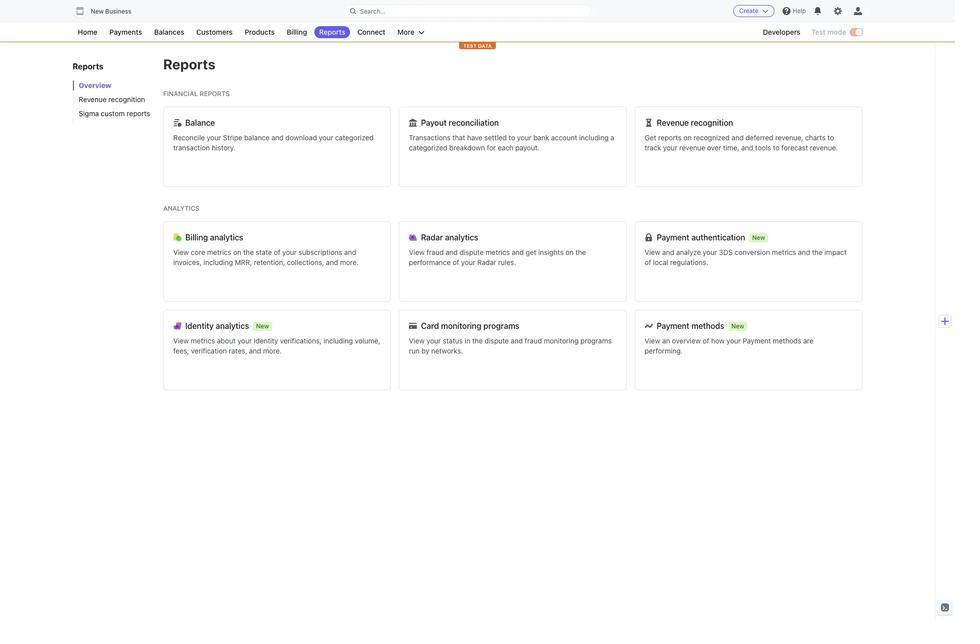 Task type: locate. For each thing, give the bounding box(es) containing it.
products link
[[240, 26, 280, 38]]

1 horizontal spatial to
[[774, 143, 780, 152]]

metrics up verification
[[191, 337, 215, 345]]

revenue recognition down the overview link
[[79, 95, 145, 104]]

revenue up revenue
[[657, 118, 689, 127]]

fraud inside the view fraud and dispute metrics and get insights on the performance of your radar rules.
[[427, 248, 444, 257]]

payout
[[421, 118, 447, 127]]

identity left verifications,
[[254, 337, 278, 345]]

of up retention, on the top left
[[274, 248, 281, 257]]

and
[[272, 133, 284, 142], [732, 133, 744, 142], [742, 143, 754, 152], [344, 248, 356, 257], [446, 248, 458, 257], [512, 248, 524, 257], [663, 248, 675, 257], [799, 248, 811, 257], [326, 258, 338, 267], [511, 337, 523, 345], [249, 347, 261, 355]]

and right balance at the top left
[[272, 133, 284, 142]]

new for identity analytics
[[256, 322, 269, 330]]

0 horizontal spatial categorized
[[335, 133, 374, 142]]

an
[[663, 337, 671, 345]]

of left local at the right
[[645, 258, 652, 267]]

reports
[[127, 109, 150, 118], [659, 133, 682, 142]]

1 horizontal spatial dispute
[[485, 337, 509, 345]]

reports link
[[314, 26, 351, 38]]

financial reports
[[163, 90, 230, 98]]

conversion
[[735, 248, 771, 257]]

1 horizontal spatial programs
[[581, 337, 612, 345]]

1 vertical spatial monitoring
[[544, 337, 579, 345]]

tools
[[756, 143, 772, 152]]

recognition up 'recognized'
[[691, 118, 734, 127]]

0 vertical spatial revenue recognition
[[79, 95, 145, 104]]

2 vertical spatial payment
[[743, 337, 771, 345]]

identity up verification
[[185, 322, 214, 331]]

recognition
[[109, 95, 145, 104], [691, 118, 734, 127]]

view up fees,
[[173, 337, 189, 345]]

recognized
[[694, 133, 730, 142]]

and down radar analytics
[[446, 248, 458, 257]]

including inside view core metrics on the state of your subscriptions and invoices, including mrr, retention, collections, and more.
[[204, 258, 233, 267]]

customers
[[196, 28, 233, 36]]

on inside the view fraud and dispute metrics and get insights on the performance of your radar rules.
[[566, 248, 574, 257]]

dispute down radar analytics
[[460, 248, 484, 257]]

billing analytics
[[185, 233, 243, 242]]

create button
[[734, 5, 775, 17]]

0 vertical spatial dispute
[[460, 248, 484, 257]]

payment up analyze
[[657, 233, 690, 242]]

your down radar analytics
[[461, 258, 476, 267]]

view up local at the right
[[645, 248, 661, 257]]

view up the run
[[409, 337, 425, 345]]

rates,
[[229, 347, 247, 355]]

analytics up mrr,
[[210, 233, 243, 242]]

track
[[645, 143, 662, 152]]

1 horizontal spatial recognition
[[691, 118, 734, 127]]

of inside view an overview of how your payment methods are performing.
[[703, 337, 710, 345]]

view inside the view fraud and dispute metrics and get insights on the performance of your radar rules.
[[409, 248, 425, 257]]

0 vertical spatial programs
[[484, 322, 520, 331]]

the
[[243, 248, 254, 257], [576, 248, 586, 257], [813, 248, 823, 257], [473, 337, 483, 345]]

and down subscriptions
[[326, 258, 338, 267]]

sigma custom reports
[[79, 109, 150, 118]]

your left 3ds
[[703, 248, 718, 257]]

0 horizontal spatial fraud
[[427, 248, 444, 257]]

view left the an
[[645, 337, 661, 345]]

payment for payment methods
[[657, 322, 690, 331]]

billing left reports link
[[287, 28, 307, 36]]

your right track
[[664, 143, 678, 152]]

new up 'view metrics about your identity verifications, including volume, fees, verification rates, and more.'
[[256, 322, 269, 330]]

billing for billing analytics
[[185, 233, 208, 242]]

1 vertical spatial revenue recognition
[[657, 118, 734, 127]]

reports up overview
[[73, 62, 104, 71]]

1 vertical spatial including
[[204, 258, 233, 267]]

your up by
[[427, 337, 441, 345]]

view up performance
[[409, 248, 425, 257]]

the left impact
[[813, 248, 823, 257]]

to up each
[[509, 133, 516, 142]]

view for radar analytics
[[409, 248, 425, 257]]

0 horizontal spatial billing
[[185, 233, 208, 242]]

new left business
[[91, 8, 104, 15]]

fees,
[[173, 347, 189, 355]]

0 vertical spatial radar
[[421, 233, 443, 242]]

1 vertical spatial radar
[[478, 258, 497, 267]]

charts
[[806, 133, 826, 142]]

1 vertical spatial identity
[[254, 337, 278, 345]]

0 vertical spatial including
[[580, 133, 609, 142]]

1 vertical spatial billing
[[185, 233, 208, 242]]

programs
[[484, 322, 520, 331], [581, 337, 612, 345]]

on up mrr,
[[233, 248, 242, 257]]

view inside "view your status in the dispute and fraud monitoring programs run by networks."
[[409, 337, 425, 345]]

radar analytics
[[421, 233, 479, 242]]

new
[[91, 8, 104, 15], [753, 234, 766, 241], [256, 322, 269, 330], [732, 322, 745, 330]]

0 vertical spatial methods
[[692, 322, 725, 331]]

payment
[[657, 233, 690, 242], [657, 322, 690, 331], [743, 337, 771, 345]]

0 horizontal spatial programs
[[484, 322, 520, 331]]

1 horizontal spatial revenue
[[657, 118, 689, 127]]

search…
[[360, 7, 386, 15]]

analytics
[[210, 233, 243, 242], [445, 233, 479, 242], [216, 322, 249, 331]]

0 vertical spatial revenue
[[79, 95, 107, 104]]

3ds
[[719, 248, 733, 257]]

each
[[498, 143, 514, 152]]

home link
[[73, 26, 102, 38]]

0 vertical spatial categorized
[[335, 133, 374, 142]]

1 horizontal spatial fraud
[[525, 337, 542, 345]]

1 vertical spatial fraud
[[525, 337, 542, 345]]

more.
[[340, 258, 359, 267], [263, 347, 282, 355]]

the inside the view fraud and dispute metrics and get insights on the performance of your radar rules.
[[576, 248, 586, 257]]

1 horizontal spatial categorized
[[409, 143, 448, 152]]

view inside 'view metrics about your identity verifications, including volume, fees, verification rates, and more.'
[[173, 337, 189, 345]]

0 horizontal spatial to
[[509, 133, 516, 142]]

and left impact
[[799, 248, 811, 257]]

0 horizontal spatial radar
[[421, 233, 443, 242]]

metrics up rules.
[[486, 248, 510, 257]]

fraud inside "view your status in the dispute and fraud monitoring programs run by networks."
[[525, 337, 542, 345]]

1 horizontal spatial identity
[[254, 337, 278, 345]]

metrics right conversion at the top right of page
[[772, 248, 797, 257]]

1 vertical spatial payment
[[657, 322, 690, 331]]

revenue recognition up 'recognized'
[[657, 118, 734, 127]]

0 vertical spatial billing
[[287, 28, 307, 36]]

sigma custom reports link
[[73, 109, 153, 119]]

radar up performance
[[421, 233, 443, 242]]

more. down subscriptions
[[340, 258, 359, 267]]

to up the revenue.
[[828, 133, 835, 142]]

view for card monitoring programs
[[409, 337, 425, 345]]

developers link
[[758, 26, 806, 38]]

and down "deferred"
[[742, 143, 754, 152]]

more. inside view core metrics on the state of your subscriptions and invoices, including mrr, retention, collections, and more.
[[340, 258, 359, 267]]

1 vertical spatial more.
[[263, 347, 282, 355]]

balances link
[[149, 26, 189, 38]]

0 horizontal spatial revenue
[[79, 95, 107, 104]]

the right in
[[473, 337, 483, 345]]

test
[[464, 43, 477, 49]]

including left a
[[580, 133, 609, 142]]

methods left are
[[773, 337, 802, 345]]

1 horizontal spatial revenue recognition
[[657, 118, 734, 127]]

payment right how
[[743, 337, 771, 345]]

1 vertical spatial categorized
[[409, 143, 448, 152]]

methods inside view an overview of how your payment methods are performing.
[[773, 337, 802, 345]]

dispute inside the view fraud and dispute metrics and get insights on the performance of your radar rules.
[[460, 248, 484, 257]]

reports up financial reports
[[163, 56, 216, 72]]

categorized inside transactions that have settled to your bank account including a categorized breakdown for each payout.
[[409, 143, 448, 152]]

developers
[[763, 28, 801, 36]]

payments link
[[104, 26, 147, 38]]

your inside view an overview of how your payment methods are performing.
[[727, 337, 741, 345]]

view up "invoices,"
[[173, 248, 189, 257]]

dispute right in
[[485, 337, 509, 345]]

payment authentication
[[657, 233, 746, 242]]

your inside transactions that have settled to your bank account including a categorized breakdown for each payout.
[[517, 133, 532, 142]]

analytics up performance
[[445, 233, 479, 242]]

including
[[580, 133, 609, 142], [204, 258, 233, 267], [324, 337, 353, 345]]

1 horizontal spatial including
[[324, 337, 353, 345]]

new up conversion at the top right of page
[[753, 234, 766, 241]]

1 horizontal spatial reports
[[659, 133, 682, 142]]

revenue
[[680, 143, 706, 152]]

metrics down 'billing analytics'
[[207, 248, 231, 257]]

and left get
[[512, 248, 524, 257]]

test data
[[464, 43, 492, 49]]

1 vertical spatial reports
[[659, 133, 682, 142]]

the right the insights
[[576, 248, 586, 257]]

0 horizontal spatial recognition
[[109, 95, 145, 104]]

0 horizontal spatial on
[[233, 248, 242, 257]]

dispute
[[460, 248, 484, 257], [485, 337, 509, 345]]

1 horizontal spatial methods
[[773, 337, 802, 345]]

billing inside billing link
[[287, 28, 307, 36]]

custom
[[101, 109, 125, 118]]

2 horizontal spatial on
[[684, 133, 692, 142]]

transactions that have settled to your bank account including a categorized breakdown for each payout.
[[409, 133, 615, 152]]

create
[[740, 7, 759, 15]]

1 horizontal spatial billing
[[287, 28, 307, 36]]

1 vertical spatial programs
[[581, 337, 612, 345]]

the up mrr,
[[243, 248, 254, 257]]

1 vertical spatial methods
[[773, 337, 802, 345]]

reports right billing link
[[319, 28, 345, 36]]

including down core
[[204, 258, 233, 267]]

0 horizontal spatial methods
[[692, 322, 725, 331]]

0 vertical spatial identity
[[185, 322, 214, 331]]

1 horizontal spatial on
[[566, 248, 574, 257]]

1 vertical spatial dispute
[[485, 337, 509, 345]]

1 vertical spatial recognition
[[691, 118, 734, 127]]

to right tools
[[774, 143, 780, 152]]

and inside 'view metrics about your identity verifications, including volume, fees, verification rates, and more.'
[[249, 347, 261, 355]]

identity
[[185, 322, 214, 331], [254, 337, 278, 345]]

of left how
[[703, 337, 710, 345]]

including left volume,
[[324, 337, 353, 345]]

payment up the an
[[657, 322, 690, 331]]

methods up how
[[692, 322, 725, 331]]

customers link
[[191, 26, 238, 38]]

for
[[487, 143, 496, 152]]

test mode
[[812, 28, 847, 36]]

your right how
[[727, 337, 741, 345]]

2 horizontal spatial including
[[580, 133, 609, 142]]

get
[[645, 133, 657, 142]]

reconcile
[[173, 133, 205, 142]]

2 horizontal spatial to
[[828, 133, 835, 142]]

view metrics about your identity verifications, including volume, fees, verification rates, and more.
[[173, 337, 381, 355]]

and down card monitoring programs
[[511, 337, 523, 345]]

metrics inside view and analyze your 3ds conversion metrics and the impact of local regulations.
[[772, 248, 797, 257]]

identity inside 'view metrics about your identity verifications, including volume, fees, verification rates, and more.'
[[254, 337, 278, 345]]

your up 'rates,'
[[238, 337, 252, 345]]

revenue down overview
[[79, 95, 107, 104]]

view for billing analytics
[[173, 248, 189, 257]]

view for payment methods
[[645, 337, 661, 345]]

reconcile your stripe balance and download your categorized transaction history.
[[173, 133, 374, 152]]

1 horizontal spatial more.
[[340, 258, 359, 267]]

0 vertical spatial fraud
[[427, 248, 444, 257]]

0 vertical spatial more.
[[340, 258, 359, 267]]

and right subscriptions
[[344, 248, 356, 257]]

fraud
[[427, 248, 444, 257], [525, 337, 542, 345]]

view inside view an overview of how your payment methods are performing.
[[645, 337, 661, 345]]

0 horizontal spatial more.
[[263, 347, 282, 355]]

1 vertical spatial revenue
[[657, 118, 689, 127]]

and right 'rates,'
[[249, 347, 261, 355]]

1 horizontal spatial monitoring
[[544, 337, 579, 345]]

subscriptions
[[299, 248, 342, 257]]

view your status in the dispute and fraud monitoring programs run by networks.
[[409, 337, 612, 355]]

dispute inside "view your status in the dispute and fraud monitoring programs run by networks."
[[485, 337, 509, 345]]

verification
[[191, 347, 227, 355]]

the inside "view your status in the dispute and fraud monitoring programs run by networks."
[[473, 337, 483, 345]]

analytics
[[163, 204, 200, 212]]

on right the insights
[[566, 248, 574, 257]]

of
[[274, 248, 281, 257], [453, 258, 459, 267], [645, 258, 652, 267], [703, 337, 710, 345]]

categorized inside reconcile your stripe balance and download your categorized transaction history.
[[335, 133, 374, 142]]

new up view an overview of how your payment methods are performing.
[[732, 322, 745, 330]]

reports right get
[[659, 133, 682, 142]]

0 vertical spatial monitoring
[[441, 322, 482, 331]]

0 horizontal spatial identity
[[185, 322, 214, 331]]

monitoring
[[441, 322, 482, 331], [544, 337, 579, 345]]

analytics up about
[[216, 322, 249, 331]]

0 horizontal spatial including
[[204, 258, 233, 267]]

bank
[[534, 133, 550, 142]]

and up local at the right
[[663, 248, 675, 257]]

of down radar analytics
[[453, 258, 459, 267]]

view inside view core metrics on the state of your subscriptions and invoices, including mrr, retention, collections, and more.
[[173, 248, 189, 257]]

2 vertical spatial including
[[324, 337, 353, 345]]

radar inside the view fraud and dispute metrics and get insights on the performance of your radar rules.
[[478, 258, 497, 267]]

recognition up sigma custom reports
[[109, 95, 145, 104]]

more button
[[393, 26, 430, 38]]

0 horizontal spatial reports
[[127, 109, 150, 118]]

your up payout.
[[517, 133, 532, 142]]

a
[[611, 133, 615, 142]]

1 horizontal spatial radar
[[478, 258, 497, 267]]

on up revenue
[[684, 133, 692, 142]]

collections,
[[287, 258, 324, 267]]

your up collections,
[[282, 248, 297, 257]]

reports right custom
[[127, 109, 150, 118]]

more. down verifications,
[[263, 347, 282, 355]]

of inside the view fraud and dispute metrics and get insights on the performance of your radar rules.
[[453, 258, 459, 267]]

are
[[804, 337, 814, 345]]

0 horizontal spatial dispute
[[460, 248, 484, 257]]

categorized
[[335, 133, 374, 142], [409, 143, 448, 152]]

radar left rules.
[[478, 258, 497, 267]]

to inside transactions that have settled to your bank account including a categorized breakdown for each payout.
[[509, 133, 516, 142]]

billing up core
[[185, 233, 208, 242]]

0 vertical spatial payment
[[657, 233, 690, 242]]

help button
[[779, 3, 810, 19]]

view inside view and analyze your 3ds conversion metrics and the impact of local regulations.
[[645, 248, 661, 257]]

how
[[712, 337, 725, 345]]

of inside view and analyze your 3ds conversion metrics and the impact of local regulations.
[[645, 258, 652, 267]]



Task type: vqa. For each thing, say whether or not it's contained in the screenshot.
recognized
yes



Task type: describe. For each thing, give the bounding box(es) containing it.
breakdown
[[450, 143, 485, 152]]

status
[[443, 337, 463, 345]]

balance
[[185, 118, 215, 127]]

card monitoring programs
[[421, 322, 520, 331]]

financial
[[163, 90, 198, 98]]

billing for billing
[[287, 28, 307, 36]]

download
[[286, 133, 317, 142]]

view for payment authentication
[[645, 248, 661, 257]]

new business
[[91, 8, 131, 15]]

payment inside view an overview of how your payment methods are performing.
[[743, 337, 771, 345]]

deferred
[[746, 133, 774, 142]]

test
[[812, 28, 826, 36]]

overview
[[672, 337, 701, 345]]

payout.
[[516, 143, 540, 152]]

payment methods
[[657, 322, 725, 331]]

core
[[191, 248, 205, 257]]

data
[[478, 43, 492, 49]]

analytics for identity analytics
[[216, 322, 249, 331]]

0 horizontal spatial revenue recognition
[[79, 95, 145, 104]]

connect
[[358, 28, 386, 36]]

of inside view core metrics on the state of your subscriptions and invoices, including mrr, retention, collections, and more.
[[274, 248, 281, 257]]

view and analyze your 3ds conversion metrics and the impact of local regulations.
[[645, 248, 847, 267]]

performing.
[[645, 347, 683, 355]]

new business button
[[73, 4, 142, 18]]

run
[[409, 347, 420, 355]]

invoices,
[[173, 258, 202, 267]]

balance
[[244, 133, 270, 142]]

on inside get reports on recognized and deferred revenue, charts to track your revenue over time, and tools to forecast revenue.
[[684, 133, 692, 142]]

about
[[217, 337, 236, 345]]

forecast
[[782, 143, 809, 152]]

revenue recognition link
[[73, 95, 153, 105]]

analytics for billing analytics
[[210, 233, 243, 242]]

0 vertical spatial recognition
[[109, 95, 145, 104]]

including inside 'view metrics about your identity verifications, including volume, fees, verification rates, and more.'
[[324, 337, 353, 345]]

your right download
[[319, 133, 333, 142]]

sigma
[[79, 109, 99, 118]]

stripe
[[223, 133, 242, 142]]

more. inside 'view metrics about your identity verifications, including volume, fees, verification rates, and more.'
[[263, 347, 282, 355]]

your inside view core metrics on the state of your subscriptions and invoices, including mrr, retention, collections, and more.
[[282, 248, 297, 257]]

your inside the view fraud and dispute metrics and get insights on the performance of your radar rules.
[[461, 258, 476, 267]]

reports up balance
[[200, 90, 230, 98]]

by
[[422, 347, 430, 355]]

your inside get reports on recognized and deferred revenue, charts to track your revenue over time, and tools to forecast revenue.
[[664, 143, 678, 152]]

view for identity analytics
[[173, 337, 189, 345]]

Search… search field
[[344, 5, 591, 17]]

and inside "view your status in the dispute and fraud monitoring programs run by networks."
[[511, 337, 523, 345]]

that
[[453, 133, 466, 142]]

metrics inside view core metrics on the state of your subscriptions and invoices, including mrr, retention, collections, and more.
[[207, 248, 231, 257]]

metrics inside 'view metrics about your identity verifications, including volume, fees, verification rates, and more.'
[[191, 337, 215, 345]]

your inside view and analyze your 3ds conversion metrics and the impact of local regulations.
[[703, 248, 718, 257]]

including inside transactions that have settled to your bank account including a categorized breakdown for each payout.
[[580, 133, 609, 142]]

monitoring inside "view your status in the dispute and fraud monitoring programs run by networks."
[[544, 337, 579, 345]]

view an overview of how your payment methods are performing.
[[645, 337, 814, 355]]

view fraud and dispute metrics and get insights on the performance of your radar rules.
[[409, 248, 586, 267]]

authentication
[[692, 233, 746, 242]]

new inside button
[[91, 8, 104, 15]]

reports inside get reports on recognized and deferred revenue, charts to track your revenue over time, and tools to forecast revenue.
[[659, 133, 682, 142]]

performance
[[409, 258, 451, 267]]

0 horizontal spatial monitoring
[[441, 322, 482, 331]]

on inside view core metrics on the state of your subscriptions and invoices, including mrr, retention, collections, and more.
[[233, 248, 242, 257]]

rules.
[[499, 258, 516, 267]]

verifications,
[[280, 337, 322, 345]]

your up history.
[[207, 133, 221, 142]]

metrics inside the view fraud and dispute metrics and get insights on the performance of your radar rules.
[[486, 248, 510, 257]]

balances
[[154, 28, 184, 36]]

overview
[[79, 81, 111, 90]]

new for payment authentication
[[753, 234, 766, 241]]

home
[[78, 28, 97, 36]]

your inside 'view metrics about your identity verifications, including volume, fees, verification rates, and more.'
[[238, 337, 252, 345]]

the inside view core metrics on the state of your subscriptions and invoices, including mrr, retention, collections, and more.
[[243, 248, 254, 257]]

programs inside "view your status in the dispute and fraud monitoring programs run by networks."
[[581, 337, 612, 345]]

payment for payment authentication
[[657, 233, 690, 242]]

local
[[654, 258, 669, 267]]

and inside reconcile your stripe balance and download your categorized transaction history.
[[272, 133, 284, 142]]

and up time,
[[732, 133, 744, 142]]

overview link
[[73, 81, 153, 91]]

get
[[526, 248, 537, 257]]

impact
[[825, 248, 847, 257]]

insights
[[539, 248, 564, 257]]

help
[[793, 7, 806, 15]]

Search… text field
[[344, 5, 591, 17]]

have
[[467, 133, 483, 142]]

analytics for radar analytics
[[445, 233, 479, 242]]

history.
[[212, 143, 236, 152]]

mode
[[828, 28, 847, 36]]

business
[[105, 8, 131, 15]]

the inside view and analyze your 3ds conversion metrics and the impact of local regulations.
[[813, 248, 823, 257]]

reconciliation
[[449, 118, 499, 127]]

time,
[[724, 143, 740, 152]]

networks.
[[432, 347, 463, 355]]

regulations.
[[671, 258, 709, 267]]

revenue,
[[776, 133, 804, 142]]

billing link
[[282, 26, 312, 38]]

revenue.
[[810, 143, 838, 152]]

card
[[421, 322, 439, 331]]

retention,
[[254, 258, 285, 267]]

0 vertical spatial reports
[[127, 109, 150, 118]]

transaction
[[173, 143, 210, 152]]

volume,
[[355, 337, 381, 345]]

your inside "view your status in the dispute and fraud monitoring programs run by networks."
[[427, 337, 441, 345]]

transactions
[[409, 133, 451, 142]]

new for payment methods
[[732, 322, 745, 330]]

settled
[[485, 133, 507, 142]]

notifications image
[[815, 7, 823, 15]]



